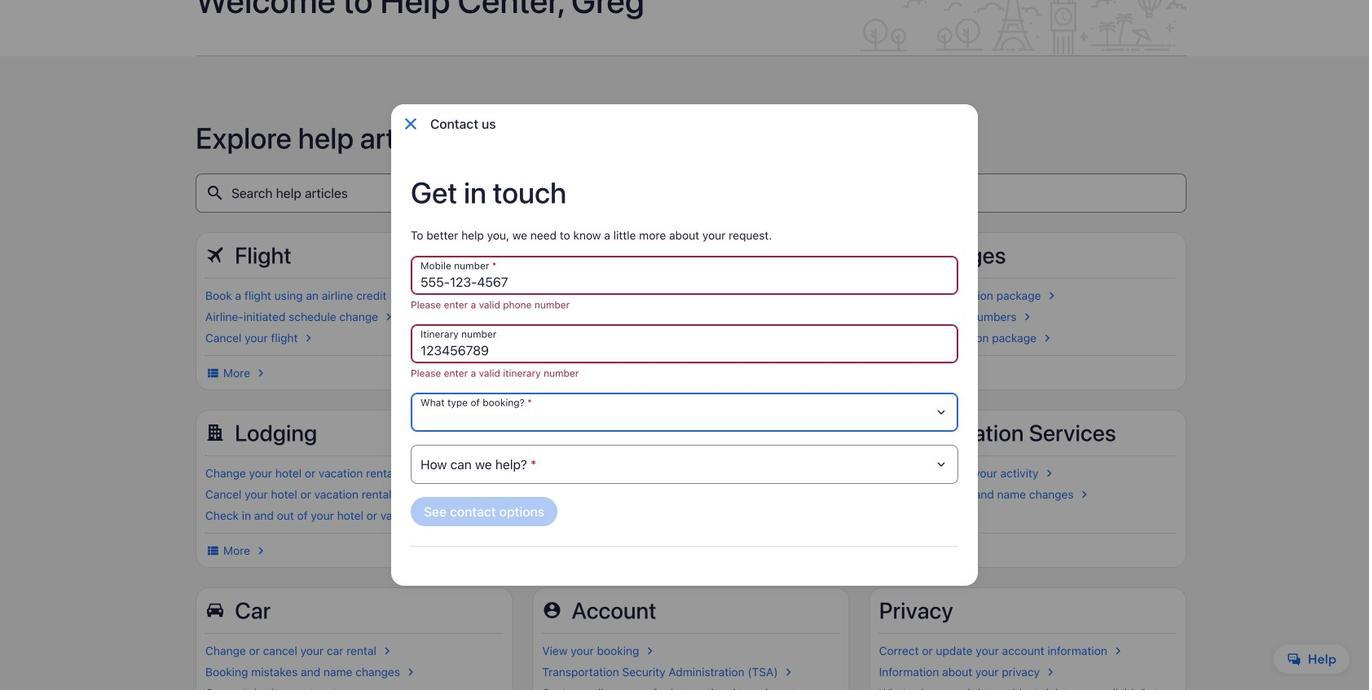 Task type: describe. For each thing, give the bounding box(es) containing it.
close contact us image
[[401, 114, 421, 134]]



Task type: vqa. For each thing, say whether or not it's contained in the screenshot.
"main content"
no



Task type: locate. For each thing, give the bounding box(es) containing it.
see more articles image
[[542, 366, 557, 381]]

medium image
[[390, 289, 405, 303], [1020, 310, 1035, 324], [1040, 331, 1055, 346], [445, 466, 459, 481], [1077, 487, 1092, 502], [461, 509, 476, 523], [966, 509, 981, 523], [205, 544, 220, 558], [254, 544, 268, 558], [542, 544, 557, 558], [590, 544, 605, 558], [380, 644, 394, 659], [643, 644, 657, 659], [404, 665, 418, 680], [1043, 665, 1058, 680], [329, 686, 344, 690], [1150, 686, 1164, 690]]

medium image
[[748, 289, 763, 303], [1045, 289, 1059, 303], [382, 310, 396, 324], [703, 310, 718, 324], [301, 331, 316, 346], [205, 366, 220, 381], [254, 366, 268, 381], [1042, 466, 1057, 481], [440, 487, 455, 502], [740, 487, 755, 502], [879, 544, 894, 558], [927, 544, 942, 558], [1111, 644, 1126, 659], [781, 665, 796, 680], [788, 686, 803, 690]]

None text field
[[411, 324, 959, 364]]

None text field
[[411, 256, 959, 295]]

explore help articles region
[[196, 95, 1187, 690]]

welcome banner image image
[[848, 0, 1187, 55]]



